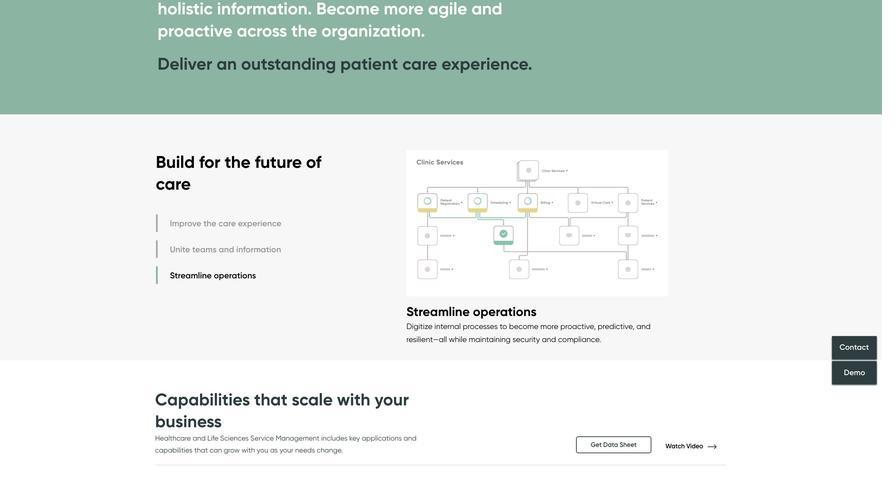 Task type: describe. For each thing, give the bounding box(es) containing it.
digitize
[[407, 322, 433, 331]]

you
[[257, 447, 269, 455]]

experience.
[[442, 53, 533, 74]]

management
[[276, 435, 320, 443]]

improve the care experience
[[170, 218, 282, 229]]

build for the future of care
[[156, 151, 322, 195]]

improve the care experience link
[[156, 215, 283, 232]]

and right applications
[[404, 435, 417, 443]]

2 vertical spatial care
[[219, 218, 236, 229]]

life
[[208, 435, 219, 443]]

capabilities that scale with your business healthcare and life sciences service management includes key applications and capabilities that can grow with you as your needs change.
[[155, 389, 417, 455]]

and down "more"
[[542, 335, 557, 344]]

sciences
[[220, 435, 249, 443]]

for
[[199, 151, 221, 173]]

more
[[541, 322, 559, 331]]

an
[[217, 53, 237, 74]]

0 vertical spatial with
[[337, 389, 371, 410]]

get data sheet link
[[576, 437, 652, 454]]

and left life
[[193, 435, 206, 443]]

outstanding
[[241, 53, 336, 74]]

watch video link
[[666, 443, 728, 451]]

internal
[[435, 322, 461, 331]]

business
[[155, 411, 222, 432]]

streamline operations digitize internal processes to become more proactive, predictive, and resilient—all while maintaining security and compliance.
[[407, 304, 651, 344]]

simplify online and offline care coordination image
[[407, 143, 669, 304]]

unite teams and information
[[170, 245, 281, 255]]

watch
[[666, 443, 685, 451]]

patient
[[341, 53, 399, 74]]

key
[[350, 435, 360, 443]]

become
[[510, 322, 539, 331]]

2 horizontal spatial care
[[403, 53, 438, 74]]

0 horizontal spatial the
[[204, 218, 217, 229]]

change.
[[317, 447, 343, 455]]

0 horizontal spatial your
[[280, 447, 294, 455]]

maintaining
[[469, 335, 511, 344]]

improve
[[170, 218, 202, 229]]

watch video
[[666, 443, 705, 451]]

contact link
[[833, 337, 878, 360]]

security
[[513, 335, 540, 344]]

proactive,
[[561, 322, 596, 331]]

deliver an outstanding patient care experience.
[[158, 53, 533, 74]]

demo
[[845, 368, 866, 378]]



Task type: vqa. For each thing, say whether or not it's contained in the screenshot.
OPS
no



Task type: locate. For each thing, give the bounding box(es) containing it.
processes
[[463, 322, 498, 331]]

operations up 'to'
[[473, 304, 537, 320]]

0 vertical spatial care
[[403, 53, 438, 74]]

grow
[[224, 447, 240, 455]]

1 vertical spatial your
[[280, 447, 294, 455]]

predictive,
[[598, 322, 635, 331]]

0 vertical spatial streamline
[[170, 271, 212, 281]]

data
[[604, 442, 619, 449]]

teams
[[192, 245, 217, 255]]

streamline for streamline operations
[[170, 271, 212, 281]]

video
[[687, 443, 704, 451]]

streamline
[[170, 271, 212, 281], [407, 304, 470, 320]]

includes
[[322, 435, 348, 443]]

capabilities
[[155, 389, 250, 410]]

the inside build for the future of care
[[225, 151, 251, 173]]

1 vertical spatial that
[[194, 447, 208, 455]]

build
[[156, 151, 195, 173]]

operations down unite teams and information
[[214, 271, 256, 281]]

0 vertical spatial that
[[254, 389, 288, 410]]

1 horizontal spatial operations
[[473, 304, 537, 320]]

service
[[251, 435, 274, 443]]

can
[[210, 447, 222, 455]]

1 vertical spatial operations
[[473, 304, 537, 320]]

get data sheet
[[591, 442, 637, 449]]

future
[[255, 151, 302, 173]]

care inside build for the future of care
[[156, 173, 191, 195]]

capabilities
[[155, 447, 193, 455]]

1 vertical spatial the
[[204, 218, 217, 229]]

that
[[254, 389, 288, 410], [194, 447, 208, 455]]

contact
[[840, 343, 870, 353]]

1 horizontal spatial care
[[219, 218, 236, 229]]

streamline up internal
[[407, 304, 470, 320]]

information
[[237, 245, 281, 255]]

demo link
[[833, 362, 878, 385]]

streamline down unite
[[170, 271, 212, 281]]

care
[[403, 53, 438, 74], [156, 173, 191, 195], [219, 218, 236, 229]]

0 vertical spatial your
[[375, 389, 409, 410]]

experience
[[238, 218, 282, 229]]

scale
[[292, 389, 333, 410]]

needs
[[295, 447, 315, 455]]

sheet
[[620, 442, 637, 449]]

operations for streamline operations
[[214, 271, 256, 281]]

operations
[[214, 271, 256, 281], [473, 304, 537, 320]]

with
[[337, 389, 371, 410], [242, 447, 255, 455]]

applications
[[362, 435, 402, 443]]

0 horizontal spatial with
[[242, 447, 255, 455]]

resilient—all
[[407, 335, 447, 344]]

1 horizontal spatial with
[[337, 389, 371, 410]]

0 horizontal spatial that
[[194, 447, 208, 455]]

unite teams and information link
[[156, 241, 283, 258]]

0 horizontal spatial care
[[156, 173, 191, 195]]

operations inside streamline operations digitize internal processes to become more proactive, predictive, and resilient—all while maintaining security and compliance.
[[473, 304, 537, 320]]

deliver
[[158, 53, 213, 74]]

0 horizontal spatial streamline
[[170, 271, 212, 281]]

compliance.
[[559, 335, 602, 344]]

1 vertical spatial streamline
[[407, 304, 470, 320]]

healthcare
[[155, 435, 191, 443]]

streamline inside streamline operations digitize internal processes to become more proactive, predictive, and resilient—all while maintaining security and compliance.
[[407, 304, 470, 320]]

as
[[270, 447, 278, 455]]

the right improve
[[204, 218, 217, 229]]

while
[[449, 335, 467, 344]]

1 horizontal spatial the
[[225, 151, 251, 173]]

streamline operations
[[170, 271, 256, 281]]

1 horizontal spatial that
[[254, 389, 288, 410]]

streamline for streamline operations digitize internal processes to become more proactive, predictive, and resilient—all while maintaining security and compliance.
[[407, 304, 470, 320]]

and
[[219, 245, 234, 255], [637, 322, 651, 331], [542, 335, 557, 344], [193, 435, 206, 443], [404, 435, 417, 443]]

streamline operations link
[[156, 267, 283, 285]]

of
[[306, 151, 322, 173]]

1 vertical spatial with
[[242, 447, 255, 455]]

0 vertical spatial operations
[[214, 271, 256, 281]]

unite
[[170, 245, 190, 255]]

the
[[225, 151, 251, 173], [204, 218, 217, 229]]

operations for streamline operations digitize internal processes to become more proactive, predictive, and resilient—all while maintaining security and compliance.
[[473, 304, 537, 320]]

your
[[375, 389, 409, 410], [280, 447, 294, 455]]

to
[[500, 322, 508, 331]]

0 horizontal spatial operations
[[214, 271, 256, 281]]

and right predictive,
[[637, 322, 651, 331]]

and right teams on the bottom
[[219, 245, 234, 255]]

1 horizontal spatial streamline
[[407, 304, 470, 320]]

1 horizontal spatial your
[[375, 389, 409, 410]]

the right for
[[225, 151, 251, 173]]

0 vertical spatial the
[[225, 151, 251, 173]]

get
[[591, 442, 602, 449]]

1 vertical spatial care
[[156, 173, 191, 195]]



